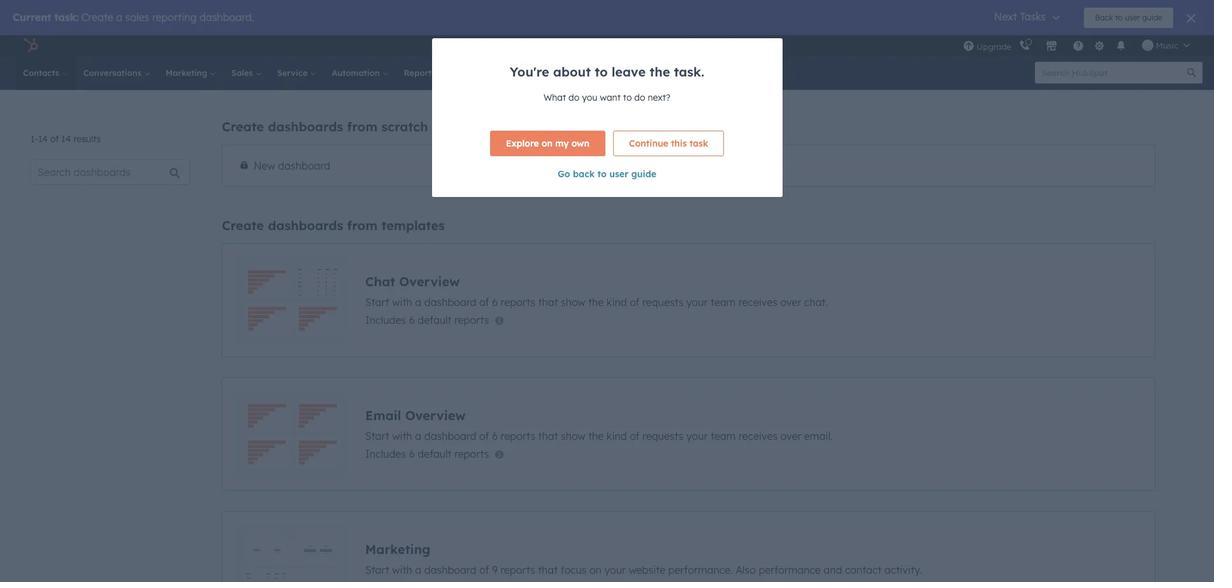 Task type: describe. For each thing, give the bounding box(es) containing it.
dashboard inside checkbox
[[278, 159, 330, 172]]

calling icon button
[[1015, 37, 1036, 54]]

calling icon image
[[1020, 40, 1031, 52]]

chat
[[365, 273, 396, 289]]

over for chat overview
[[781, 296, 802, 308]]

email
[[365, 407, 402, 423]]

create for create dashboards from templates
[[222, 217, 264, 233]]

templates
[[382, 217, 445, 233]]

kind for chat overview
[[607, 296, 627, 308]]

dashboards for scratch
[[268, 119, 343, 135]]

music button
[[1135, 35, 1198, 55]]

settings image
[[1095, 40, 1106, 52]]

team for email overview
[[711, 430, 736, 442]]

notifications button
[[1111, 35, 1133, 55]]

menu containing music
[[962, 35, 1200, 55]]

1 14 from the left
[[38, 133, 48, 145]]

includes for chat
[[365, 313, 406, 326]]

email.
[[805, 430, 833, 442]]

help image
[[1073, 41, 1085, 52]]

with for email
[[392, 430, 413, 442]]

search image
[[1188, 68, 1197, 77]]

performance.
[[669, 563, 733, 576]]

start inside marketing start with a dashboard of 9 reports that focus on your website performance. also performance and contact activity.
[[365, 563, 390, 576]]

your for chat overview
[[687, 296, 708, 308]]

start for chat
[[365, 296, 390, 308]]

Search search field
[[31, 159, 190, 185]]

2 14 from the left
[[61, 133, 71, 145]]

over for email overview
[[781, 430, 802, 442]]

email overview start with a dashboard of 6 reports that show the kind of requests your team receives over email.
[[365, 407, 833, 442]]

1-
[[31, 133, 38, 145]]

that for email overview
[[539, 430, 558, 442]]

dashboard inside marketing start with a dashboard of 9 reports that focus on your website performance. also performance and contact activity.
[[425, 563, 477, 576]]

a for chat
[[415, 296, 422, 308]]

create dashboards from scratch
[[222, 119, 428, 135]]

help button
[[1068, 35, 1090, 55]]

greg robinson image
[[1143, 40, 1154, 51]]

music
[[1157, 40, 1179, 50]]

reports inside chat overview start with a dashboard of 6 reports that show the kind of requests your team receives over chat.
[[501, 296, 536, 308]]

the for chat overview
[[589, 296, 604, 308]]

dashboard inside chat overview start with a dashboard of 6 reports that show the kind of requests your team receives over chat.
[[425, 296, 477, 308]]

upgrade image
[[964, 40, 975, 52]]

with inside marketing start with a dashboard of 9 reports that focus on your website performance. also performance and contact activity.
[[392, 563, 413, 576]]

hubspot image
[[23, 38, 38, 53]]

show for email overview
[[561, 430, 586, 442]]



Task type: vqa. For each thing, say whether or not it's contained in the screenshot.
chat.
yes



Task type: locate. For each thing, give the bounding box(es) containing it.
new dashboard
[[254, 159, 330, 172]]

2 receives from the top
[[739, 430, 778, 442]]

from for scratch
[[347, 119, 378, 135]]

chat.
[[805, 296, 828, 308]]

2 requests from the top
[[643, 430, 684, 442]]

default for chat overview
[[418, 313, 452, 326]]

menu
[[962, 35, 1200, 55]]

3 with from the top
[[392, 563, 413, 576]]

over left email.
[[781, 430, 802, 442]]

your inside marketing start with a dashboard of 9 reports that focus on your website performance. also performance and contact activity.
[[605, 563, 626, 576]]

1 start from the top
[[365, 296, 390, 308]]

includes down the chat on the left of the page
[[365, 313, 406, 326]]

with for chat
[[392, 296, 413, 308]]

1 vertical spatial that
[[539, 430, 558, 442]]

over inside chat overview start with a dashboard of 6 reports that show the kind of requests your team receives over chat.
[[781, 296, 802, 308]]

receives inside chat overview start with a dashboard of 6 reports that show the kind of requests your team receives over chat.
[[739, 296, 778, 308]]

1 receives from the top
[[739, 296, 778, 308]]

0 vertical spatial create
[[222, 119, 264, 135]]

2 vertical spatial that
[[538, 563, 558, 576]]

includes 6 default reports for email
[[365, 447, 489, 460]]

2 start from the top
[[365, 430, 390, 442]]

2 vertical spatial your
[[605, 563, 626, 576]]

1 vertical spatial over
[[781, 430, 802, 442]]

includes 6 default reports for chat
[[365, 313, 489, 326]]

0 vertical spatial includes 6 default reports
[[365, 313, 489, 326]]

your for email overview
[[687, 430, 708, 442]]

a for email
[[415, 430, 422, 442]]

0 vertical spatial receives
[[739, 296, 778, 308]]

1 show from the top
[[561, 296, 586, 308]]

show for chat overview
[[561, 296, 586, 308]]

start
[[365, 296, 390, 308], [365, 430, 390, 442], [365, 563, 390, 576]]

from left "scratch"
[[347, 119, 378, 135]]

reports inside marketing start with a dashboard of 9 reports that focus on your website performance. also performance and contact activity.
[[501, 563, 536, 576]]

includes 6 default reports
[[365, 313, 489, 326], [365, 447, 489, 460]]

and
[[824, 563, 843, 576]]

receives for email overview
[[739, 430, 778, 442]]

overview for chat overview
[[399, 273, 460, 289]]

1 the from the top
[[589, 296, 604, 308]]

start inside email overview start with a dashboard of 6 reports that show the kind of requests your team receives over email.
[[365, 430, 390, 442]]

marketing start with a dashboard of 9 reports that focus on your website performance. also performance and contact activity.
[[365, 541, 923, 576]]

show inside email overview start with a dashboard of 6 reports that show the kind of requests your team receives over email.
[[561, 430, 586, 442]]

contacts
[[23, 68, 62, 78]]

your inside email overview start with a dashboard of 6 reports that show the kind of requests your team receives over email.
[[687, 430, 708, 442]]

1 vertical spatial your
[[687, 430, 708, 442]]

1 team from the top
[[711, 296, 736, 308]]

1 default from the top
[[418, 313, 452, 326]]

overview
[[399, 273, 460, 289], [405, 407, 466, 423]]

1 vertical spatial requests
[[643, 430, 684, 442]]

kind for email overview
[[607, 430, 627, 442]]

1 dashboards from the top
[[268, 119, 343, 135]]

1 vertical spatial team
[[711, 430, 736, 442]]

that inside email overview start with a dashboard of 6 reports that show the kind of requests your team receives over email.
[[539, 430, 558, 442]]

upgrade
[[978, 41, 1012, 51]]

receives left email.
[[739, 430, 778, 442]]

a
[[415, 296, 422, 308], [415, 430, 422, 442], [415, 563, 422, 576]]

with down the chat on the left of the page
[[392, 296, 413, 308]]

the
[[589, 296, 604, 308], [589, 430, 604, 442]]

0 vertical spatial kind
[[607, 296, 627, 308]]

0 vertical spatial overview
[[399, 273, 460, 289]]

team
[[711, 296, 736, 308], [711, 430, 736, 442]]

1 create from the top
[[222, 119, 264, 135]]

a inside marketing start with a dashboard of 9 reports that focus on your website performance. also performance and contact activity.
[[415, 563, 422, 576]]

1 kind from the top
[[607, 296, 627, 308]]

1 includes 6 default reports from the top
[[365, 313, 489, 326]]

0 vertical spatial default
[[418, 313, 452, 326]]

requests inside email overview start with a dashboard of 6 reports that show the kind of requests your team receives over email.
[[643, 430, 684, 442]]

marketplaces button
[[1039, 35, 1066, 55]]

start down the chat on the left of the page
[[365, 296, 390, 308]]

6
[[492, 296, 498, 308], [409, 313, 415, 326], [492, 430, 498, 442], [409, 447, 415, 460]]

0 vertical spatial team
[[711, 296, 736, 308]]

with inside email overview start with a dashboard of 6 reports that show the kind of requests your team receives over email.
[[392, 430, 413, 442]]

from left templates on the left of the page
[[347, 217, 378, 233]]

marketing
[[365, 541, 431, 557]]

0 vertical spatial from
[[347, 119, 378, 135]]

2 from from the top
[[347, 217, 378, 233]]

start for email
[[365, 430, 390, 442]]

notifications image
[[1116, 41, 1128, 52]]

that inside chat overview start with a dashboard of 6 reports that show the kind of requests your team receives over chat.
[[539, 296, 558, 308]]

overview for email overview
[[405, 407, 466, 423]]

0 vertical spatial includes
[[365, 313, 406, 326]]

1 with from the top
[[392, 296, 413, 308]]

dashboards down new dashboard
[[268, 217, 343, 233]]

includes
[[365, 313, 406, 326], [365, 447, 406, 460]]

includes for email
[[365, 447, 406, 460]]

over inside email overview start with a dashboard of 6 reports that show the kind of requests your team receives over email.
[[781, 430, 802, 442]]

settings link
[[1092, 39, 1108, 52]]

2 vertical spatial a
[[415, 563, 422, 576]]

1 vertical spatial start
[[365, 430, 390, 442]]

kind
[[607, 296, 627, 308], [607, 430, 627, 442]]

receives for chat overview
[[739, 296, 778, 308]]

your inside chat overview start with a dashboard of 6 reports that show the kind of requests your team receives over chat.
[[687, 296, 708, 308]]

0 vertical spatial the
[[589, 296, 604, 308]]

team inside chat overview start with a dashboard of 6 reports that show the kind of requests your team receives over chat.
[[711, 296, 736, 308]]

dashboard inside email overview start with a dashboard of 6 reports that show the kind of requests your team receives over email.
[[425, 430, 477, 442]]

includes 6 default reports down email
[[365, 447, 489, 460]]

hubspot link
[[15, 38, 48, 53]]

performance
[[759, 563, 821, 576]]

0 vertical spatial your
[[687, 296, 708, 308]]

1 vertical spatial create
[[222, 217, 264, 233]]

receives inside email overview start with a dashboard of 6 reports that show the kind of requests your team receives over email.
[[739, 430, 778, 442]]

kind inside email overview start with a dashboard of 6 reports that show the kind of requests your team receives over email.
[[607, 430, 627, 442]]

with down email
[[392, 430, 413, 442]]

2 includes 6 default reports from the top
[[365, 447, 489, 460]]

a inside email overview start with a dashboard of 6 reports that show the kind of requests your team receives over email.
[[415, 430, 422, 442]]

reports inside email overview start with a dashboard of 6 reports that show the kind of requests your team receives over email.
[[501, 430, 536, 442]]

1 requests from the top
[[643, 296, 684, 308]]

2 kind from the top
[[607, 430, 627, 442]]

team for chat overview
[[711, 296, 736, 308]]

2 over from the top
[[781, 430, 802, 442]]

that for chat overview
[[539, 296, 558, 308]]

1 vertical spatial kind
[[607, 430, 627, 442]]

Search HubSpot search field
[[1036, 62, 1192, 84]]

0 vertical spatial over
[[781, 296, 802, 308]]

start down email
[[365, 430, 390, 442]]

dashboards up new dashboard
[[268, 119, 343, 135]]

overview inside chat overview start with a dashboard of 6 reports that show the kind of requests your team receives over chat.
[[399, 273, 460, 289]]

14
[[38, 133, 48, 145], [61, 133, 71, 145]]

0 horizontal spatial 14
[[38, 133, 48, 145]]

1 vertical spatial dashboards
[[268, 217, 343, 233]]

2 vertical spatial with
[[392, 563, 413, 576]]

2 team from the top
[[711, 430, 736, 442]]

over left chat.
[[781, 296, 802, 308]]

start down marketing
[[365, 563, 390, 576]]

chat overview start with a dashboard of 6 reports that show the kind of requests your team receives over chat.
[[365, 273, 828, 308]]

1-14 of 14 results
[[31, 133, 101, 145]]

that inside marketing start with a dashboard of 9 reports that focus on your website performance. also performance and contact activity.
[[538, 563, 558, 576]]

that
[[539, 296, 558, 308], [539, 430, 558, 442], [538, 563, 558, 576]]

default
[[418, 313, 452, 326], [418, 447, 452, 460]]

1 vertical spatial includes
[[365, 447, 406, 460]]

dashboard
[[278, 159, 330, 172], [425, 296, 477, 308], [425, 430, 477, 442], [425, 563, 477, 576]]

1 over from the top
[[781, 296, 802, 308]]

create down new
[[222, 217, 264, 233]]

2 show from the top
[[561, 430, 586, 442]]

scratch
[[382, 119, 428, 135]]

contact
[[846, 563, 882, 576]]

the inside email overview start with a dashboard of 6 reports that show the kind of requests your team receives over email.
[[589, 430, 604, 442]]

2 includes from the top
[[365, 447, 406, 460]]

None checkbox
[[222, 378, 1156, 491], [222, 512, 1156, 582], [222, 378, 1156, 491], [222, 512, 1156, 582]]

the for email overview
[[589, 430, 604, 442]]

kind inside chat overview start with a dashboard of 6 reports that show the kind of requests your team receives over chat.
[[607, 296, 627, 308]]

on
[[590, 563, 602, 576]]

1 vertical spatial includes 6 default reports
[[365, 447, 489, 460]]

show inside chat overview start with a dashboard of 6 reports that show the kind of requests your team receives over chat.
[[561, 296, 586, 308]]

from
[[347, 119, 378, 135], [347, 217, 378, 233]]

1 vertical spatial a
[[415, 430, 422, 442]]

also
[[736, 563, 756, 576]]

overview inside email overview start with a dashboard of 6 reports that show the kind of requests your team receives over email.
[[405, 407, 466, 423]]

with down marketing
[[392, 563, 413, 576]]

includes 6 default reports down the chat on the left of the page
[[365, 313, 489, 326]]

1 vertical spatial with
[[392, 430, 413, 442]]

requests for chat overview
[[643, 296, 684, 308]]

the inside chat overview start with a dashboard of 6 reports that show the kind of requests your team receives over chat.
[[589, 296, 604, 308]]

2 dashboards from the top
[[268, 217, 343, 233]]

0 vertical spatial requests
[[643, 296, 684, 308]]

dashboards
[[268, 119, 343, 135], [268, 217, 343, 233]]

create up new
[[222, 119, 264, 135]]

0 vertical spatial show
[[561, 296, 586, 308]]

requests for email overview
[[643, 430, 684, 442]]

team inside email overview start with a dashboard of 6 reports that show the kind of requests your team receives over email.
[[711, 430, 736, 442]]

1 vertical spatial from
[[347, 217, 378, 233]]

marketplaces image
[[1047, 41, 1058, 52]]

of inside marketing start with a dashboard of 9 reports that focus on your website performance. also performance and contact activity.
[[480, 563, 489, 576]]

with
[[392, 296, 413, 308], [392, 430, 413, 442], [392, 563, 413, 576]]

create
[[222, 119, 264, 135], [222, 217, 264, 233]]

9
[[492, 563, 498, 576]]

overview right the chat on the left of the page
[[399, 273, 460, 289]]

2 that from the top
[[539, 430, 558, 442]]

2 a from the top
[[415, 430, 422, 442]]

0 vertical spatial a
[[415, 296, 422, 308]]

3 start from the top
[[365, 563, 390, 576]]

from for templates
[[347, 217, 378, 233]]

requests inside chat overview start with a dashboard of 6 reports that show the kind of requests your team receives over chat.
[[643, 296, 684, 308]]

1 vertical spatial receives
[[739, 430, 778, 442]]

2 create from the top
[[222, 217, 264, 233]]

1 includes from the top
[[365, 313, 406, 326]]

includes down email
[[365, 447, 406, 460]]

New dashboard checkbox
[[222, 145, 1156, 187]]

3 a from the top
[[415, 563, 422, 576]]

3 that from the top
[[538, 563, 558, 576]]

focus
[[561, 563, 587, 576]]

create for create dashboards from scratch
[[222, 119, 264, 135]]

1 vertical spatial default
[[418, 447, 452, 460]]

1 vertical spatial the
[[589, 430, 604, 442]]

2 vertical spatial start
[[365, 563, 390, 576]]

requests
[[643, 296, 684, 308], [643, 430, 684, 442]]

1 vertical spatial show
[[561, 430, 586, 442]]

of
[[50, 133, 59, 145], [480, 296, 489, 308], [630, 296, 640, 308], [480, 430, 489, 442], [630, 430, 640, 442], [480, 563, 489, 576]]

6 inside email overview start with a dashboard of 6 reports that show the kind of requests your team receives over email.
[[492, 430, 498, 442]]

2 with from the top
[[392, 430, 413, 442]]

a inside chat overview start with a dashboard of 6 reports that show the kind of requests your team receives over chat.
[[415, 296, 422, 308]]

contacts link
[[15, 55, 76, 90]]

0 vertical spatial with
[[392, 296, 413, 308]]

1 from from the top
[[347, 119, 378, 135]]

none checkbox containing chat overview
[[222, 244, 1156, 357]]

reports
[[501, 296, 536, 308], [455, 313, 489, 326], [501, 430, 536, 442], [455, 447, 489, 460], [501, 563, 536, 576]]

None checkbox
[[222, 244, 1156, 357]]

default for email overview
[[418, 447, 452, 460]]

2 default from the top
[[418, 447, 452, 460]]

search button
[[1182, 62, 1204, 84]]

0 vertical spatial dashboards
[[268, 119, 343, 135]]

0 vertical spatial start
[[365, 296, 390, 308]]

with inside chat overview start with a dashboard of 6 reports that show the kind of requests your team receives over chat.
[[392, 296, 413, 308]]

your
[[687, 296, 708, 308], [687, 430, 708, 442], [605, 563, 626, 576]]

website
[[629, 563, 666, 576]]

2 the from the top
[[589, 430, 604, 442]]

over
[[781, 296, 802, 308], [781, 430, 802, 442]]

show
[[561, 296, 586, 308], [561, 430, 586, 442]]

create dashboards from templates
[[222, 217, 445, 233]]

results
[[74, 133, 101, 145]]

overview right email
[[405, 407, 466, 423]]

0 vertical spatial that
[[539, 296, 558, 308]]

1 a from the top
[[415, 296, 422, 308]]

new
[[254, 159, 275, 172]]

6 inside chat overview start with a dashboard of 6 reports that show the kind of requests your team receives over chat.
[[492, 296, 498, 308]]

start inside chat overview start with a dashboard of 6 reports that show the kind of requests your team receives over chat.
[[365, 296, 390, 308]]

1 that from the top
[[539, 296, 558, 308]]

activity.
[[885, 563, 923, 576]]

1 horizontal spatial 14
[[61, 133, 71, 145]]

1 vertical spatial overview
[[405, 407, 466, 423]]

receives left chat.
[[739, 296, 778, 308]]

receives
[[739, 296, 778, 308], [739, 430, 778, 442]]

dashboards for templates
[[268, 217, 343, 233]]



